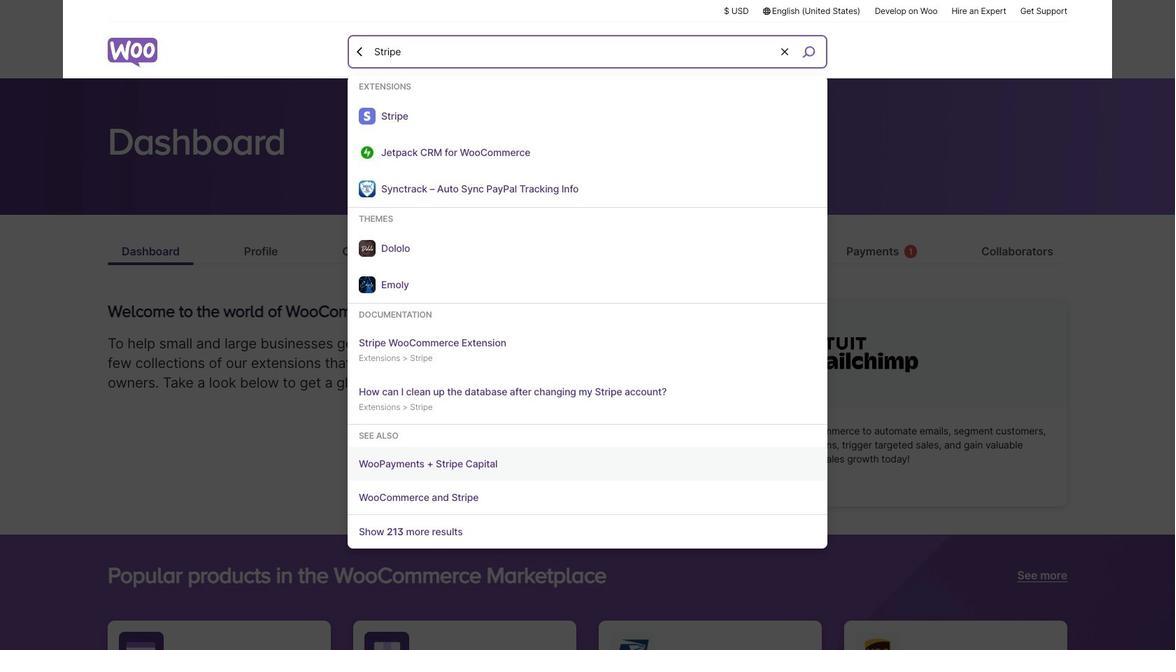 Task type: vqa. For each thing, say whether or not it's contained in the screenshot.
WooCommerce Pricing: How Much Does it Cost to Run a Store?'s BY
no



Task type: locate. For each thing, give the bounding box(es) containing it.
Find extensions, themes, guides, and more… search field
[[371, 37, 779, 66]]

2 group from the top
[[348, 213, 828, 304]]

list box
[[348, 81, 828, 549]]

None search field
[[348, 35, 828, 549]]

1 group from the top
[[348, 81, 828, 208]]

group
[[348, 81, 828, 208], [348, 213, 828, 304], [348, 309, 828, 425], [348, 430, 828, 515]]

4 group from the top
[[348, 430, 828, 515]]

3 group from the top
[[348, 309, 828, 425]]



Task type: describe. For each thing, give the bounding box(es) containing it.
close search image
[[353, 44, 367, 58]]



